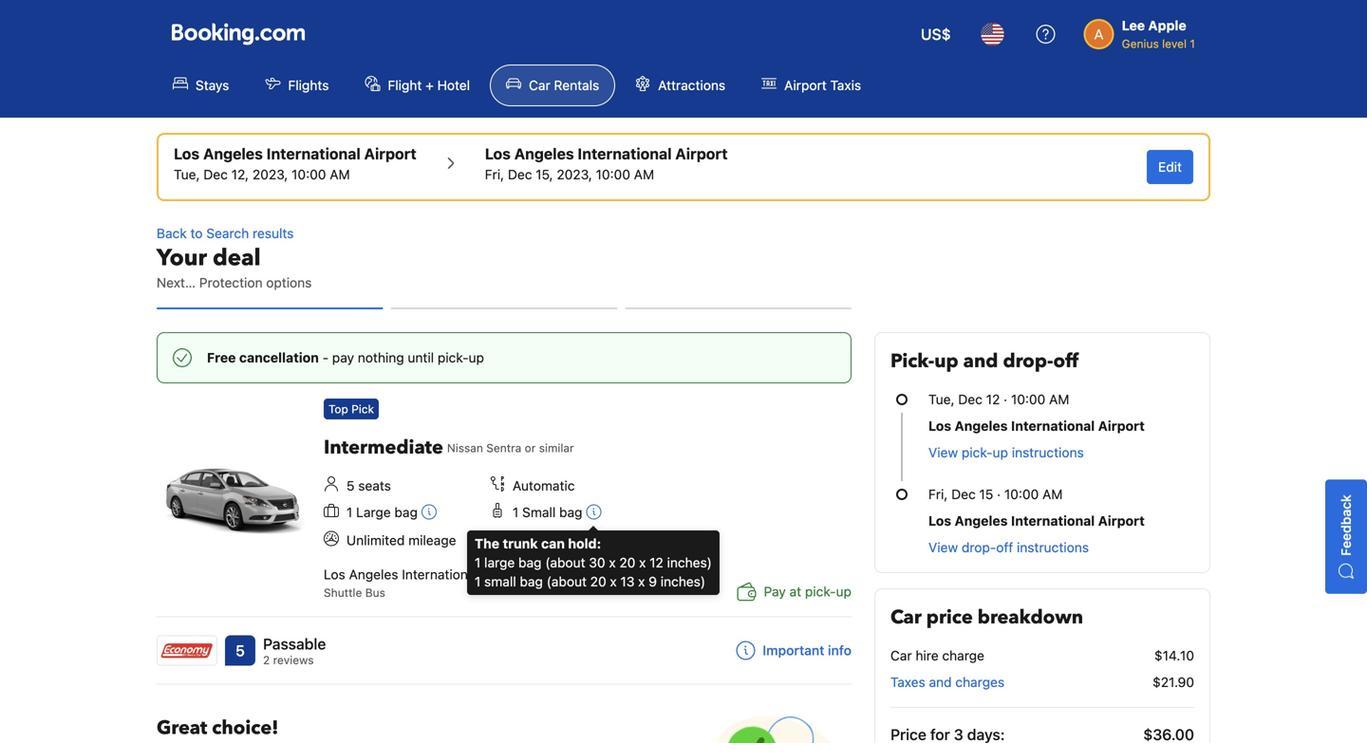 Task type: vqa. For each thing, say whether or not it's contained in the screenshot.
'Los Angeles International Airport Tue, Dec 12, 2023, 10:00 AM'
yes



Task type: locate. For each thing, give the bounding box(es) containing it.
view up 'price'
[[929, 540, 959, 556]]

international for fri, dec 15, 2023, 10:00 am
[[578, 145, 672, 163]]

1 vertical spatial and
[[929, 675, 952, 691]]

trunk
[[503, 536, 538, 552]]

inches) right 9
[[661, 574, 706, 590]]

0 vertical spatial 5
[[347, 478, 355, 494]]

1 los angeles international airport from the top
[[929, 418, 1145, 434]]

am down the view pick-up instructions button
[[1043, 487, 1063, 502]]

0 horizontal spatial ·
[[997, 487, 1001, 502]]

2023, for los angeles international airport fri, dec 15, 2023, 10:00 am
[[557, 167, 593, 182]]

fri, left 15
[[929, 487, 948, 502]]

1 horizontal spatial tue,
[[929, 392, 955, 407]]

rentals
[[554, 77, 600, 93]]

dec inside los angeles international airport fri, dec 15, 2023, 10:00 am
[[508, 167, 532, 182]]

next page is protection options note
[[157, 274, 852, 293]]

airport
[[785, 77, 827, 93], [364, 145, 417, 163], [676, 145, 728, 163], [1099, 418, 1145, 434], [1099, 513, 1145, 529], [482, 567, 525, 583]]

drop-
[[1004, 349, 1054, 375], [962, 540, 997, 556]]

los down stays link
[[174, 145, 200, 163]]

pay at pick-up
[[764, 584, 852, 600]]

x
[[609, 555, 616, 571], [639, 555, 646, 571], [610, 574, 617, 590], [639, 574, 645, 590]]

los angeles international airport up view drop-off instructions
[[929, 513, 1145, 529]]

1 los angeles international airport group from the left
[[174, 142, 417, 184]]

tue, inside los angeles international airport tue, dec 12, 2023, 10:00 am
[[174, 167, 200, 182]]

los angeles international airport up view pick-up instructions
[[929, 418, 1145, 434]]

0 horizontal spatial 5
[[236, 642, 245, 660]]

0 vertical spatial fri,
[[485, 167, 504, 182]]

and up tue, dec 12 · 10:00 am
[[964, 349, 999, 375]]

1 large bag
[[347, 505, 418, 521]]

1 right level
[[1191, 37, 1196, 50]]

5 left seats
[[347, 478, 355, 494]]

2023,
[[253, 167, 288, 182], [557, 167, 593, 182]]

· right 15
[[997, 487, 1001, 502]]

1 vertical spatial off
[[997, 540, 1014, 556]]

5
[[347, 478, 355, 494], [236, 642, 245, 660]]

off
[[1054, 349, 1079, 375], [997, 540, 1014, 556]]

passable
[[263, 635, 326, 653]]

1 vertical spatial 12
[[650, 555, 664, 571]]

dec
[[204, 167, 228, 182], [508, 167, 532, 182], [959, 392, 983, 407], [952, 487, 976, 502]]

1 view from the top
[[929, 445, 959, 461]]

pick- right until
[[438, 350, 469, 366]]

up right at on the bottom of the page
[[836, 584, 852, 600]]

los inside los angeles international airport fri, dec 15, 2023, 10:00 am
[[485, 145, 511, 163]]

0 horizontal spatial pick-
[[438, 350, 469, 366]]

2 vertical spatial car
[[891, 648, 912, 664]]

angeles for tue, dec 12, 2023, 10:00 am
[[203, 145, 263, 163]]

1 vertical spatial drop-
[[962, 540, 997, 556]]

0 horizontal spatial and
[[929, 675, 952, 691]]

inches) right 30 at the bottom of page
[[667, 555, 712, 571]]

los inside los angeles international airport shuttle bus
[[324, 567, 346, 583]]

airport inside los angeles international airport tue, dec 12, 2023, 10:00 am
[[364, 145, 417, 163]]

2 horizontal spatial pick-
[[962, 445, 993, 461]]

tooltip arial label image
[[422, 505, 437, 520], [587, 505, 602, 520], [587, 505, 602, 520]]

12 inside 'the trunk can hold: 1 large bag (about 30 x 20 x 12 inches) 1 small bag (about 20 x 13 x 9 inches)'
[[650, 555, 664, 571]]

0 vertical spatial ·
[[1004, 392, 1008, 407]]

drop- up tue, dec 12 · 10:00 am
[[1004, 349, 1054, 375]]

angeles up 12,
[[203, 145, 263, 163]]

and down car hire charge
[[929, 675, 952, 691]]

similar
[[539, 442, 574, 455]]

car
[[529, 77, 551, 93], [891, 605, 922, 631], [891, 648, 912, 664]]

view up fri, dec 15 · 10:00 am
[[929, 445, 959, 461]]

drop- inside button
[[962, 540, 997, 556]]

2 view from the top
[[929, 540, 959, 556]]

pick-up location element
[[174, 142, 417, 165]]

2 vertical spatial pick-
[[805, 584, 836, 600]]

tue, down the 'pick-'
[[929, 392, 955, 407]]

free
[[207, 350, 236, 366]]

1 2023, from the left
[[253, 167, 288, 182]]

1 vertical spatial pick-
[[962, 445, 993, 461]]

los up the 'back to search results' link
[[485, 145, 511, 163]]

inches)
[[667, 555, 712, 571], [661, 574, 706, 590]]

supplied by rc - economy image
[[158, 637, 217, 665]]

angeles for shuttle bus
[[349, 567, 398, 583]]

can
[[542, 536, 565, 552]]

international
[[267, 145, 361, 163], [578, 145, 672, 163], [1012, 418, 1095, 434], [1012, 513, 1095, 529], [402, 567, 479, 583]]

12 down pick-up and drop-off
[[987, 392, 1001, 407]]

0 vertical spatial (about
[[545, 555, 586, 571]]

0 vertical spatial tue,
[[174, 167, 200, 182]]

international up pick-up date element
[[267, 145, 361, 163]]

1 vertical spatial instructions
[[1017, 540, 1090, 556]]

the trunk can hold: 1 large bag (about 30 x 20 x 12 inches) 1 small bag (about 20 x 13 x 9 inches)
[[475, 536, 712, 590]]

los up shuttle on the bottom of the page
[[324, 567, 346, 583]]

instructions up breakdown
[[1017, 540, 1090, 556]]

bag right the small
[[520, 574, 543, 590]]

us$ button
[[910, 11, 963, 57]]

am down "drop-off location" element
[[634, 167, 655, 182]]

5 left 2 on the bottom of page
[[236, 642, 245, 660]]

0 vertical spatial car
[[529, 77, 551, 93]]

0 vertical spatial los angeles international airport
[[929, 418, 1145, 434]]

seats
[[358, 478, 391, 494]]

angeles
[[203, 145, 263, 163], [515, 145, 574, 163], [955, 418, 1008, 434], [955, 513, 1008, 529], [349, 567, 398, 583]]

drop-off location element
[[485, 142, 728, 165]]

drop- down 15
[[962, 540, 997, 556]]

airport taxis
[[785, 77, 862, 93]]

los angeles international airport fri, dec 15, 2023, 10:00 am
[[485, 145, 728, 182]]

0 vertical spatial drop-
[[1004, 349, 1054, 375]]

los for tue, dec 12, 2023, 10:00 am
[[174, 145, 200, 163]]

car left hire at the bottom right of page
[[891, 648, 912, 664]]

los angeles international airport group
[[174, 142, 417, 184], [485, 142, 728, 184]]

1 left the small
[[475, 574, 481, 590]]

$14.10
[[1155, 648, 1195, 664]]

1 vertical spatial (about
[[547, 574, 587, 590]]

intermediate
[[324, 435, 444, 461]]

0 horizontal spatial off
[[997, 540, 1014, 556]]

1 vertical spatial los angeles international airport
[[929, 513, 1145, 529]]

angeles up bus
[[349, 567, 398, 583]]

instructions up fri, dec 15 · 10:00 am
[[1012, 445, 1085, 461]]

20
[[620, 555, 636, 571], [591, 574, 607, 590]]

intermediate nissan sentra or similar
[[324, 435, 574, 461]]

0 horizontal spatial 2023,
[[253, 167, 288, 182]]

deal
[[213, 243, 261, 274]]

am inside los angeles international airport fri, dec 15, 2023, 10:00 am
[[634, 167, 655, 182]]

1 small bag
[[513, 505, 583, 521]]

2 2023, from the left
[[557, 167, 593, 182]]

taxis
[[831, 77, 862, 93]]

small
[[523, 505, 556, 521]]

1 horizontal spatial and
[[964, 349, 999, 375]]

angeles up 15,
[[515, 145, 574, 163]]

dec left 15
[[952, 487, 976, 502]]

1 horizontal spatial 5
[[347, 478, 355, 494]]

pick-up date element
[[174, 165, 417, 184]]

car left rentals
[[529, 77, 551, 93]]

2023, inside los angeles international airport tue, dec 12, 2023, 10:00 am
[[253, 167, 288, 182]]

0 vertical spatial pick-
[[438, 350, 469, 366]]

international for tue, dec 12, 2023, 10:00 am
[[267, 145, 361, 163]]

1 horizontal spatial los angeles international airport group
[[485, 142, 728, 184]]

2023, inside los angeles international airport fri, dec 15, 2023, 10:00 am
[[557, 167, 593, 182]]

0 horizontal spatial tue,
[[174, 167, 200, 182]]

1 horizontal spatial 12
[[987, 392, 1001, 407]]

1 horizontal spatial 2023,
[[557, 167, 593, 182]]

customer rating 5 passable element
[[263, 633, 326, 656]]

pick- up 15
[[962, 445, 993, 461]]

am down "pick-up location" element
[[330, 167, 350, 182]]

angeles inside los angeles international airport fri, dec 15, 2023, 10:00 am
[[515, 145, 574, 163]]

20 down 30 at the bottom of page
[[591, 574, 607, 590]]

10:00 down "pick-up location" element
[[292, 167, 326, 182]]

airport inside skip to main content element
[[785, 77, 827, 93]]

10:00 right 15
[[1005, 487, 1039, 502]]

1 vertical spatial ·
[[997, 487, 1001, 502]]

taxes and charges
[[891, 675, 1005, 691]]

2 los angeles international airport from the top
[[929, 513, 1145, 529]]

10:00
[[292, 167, 326, 182], [596, 167, 631, 182], [1012, 392, 1046, 407], [1005, 487, 1039, 502]]

pick-up and drop-off
[[891, 349, 1079, 375]]

1 horizontal spatial ·
[[1004, 392, 1008, 407]]

1 vertical spatial view
[[929, 540, 959, 556]]

pick- right at on the bottom of the page
[[805, 584, 836, 600]]

car rentals
[[529, 77, 600, 93]]

los angeles international airport group down rentals
[[485, 142, 728, 184]]

fri, inside los angeles international airport fri, dec 15, 2023, 10:00 am
[[485, 167, 504, 182]]

10:00 down "drop-off location" element
[[596, 167, 631, 182]]

back to search results link
[[157, 224, 852, 243]]

10:00 up view pick-up instructions
[[1012, 392, 1046, 407]]

10:00 inside los angeles international airport tue, dec 12, 2023, 10:00 am
[[292, 167, 326, 182]]

1 vertical spatial fri,
[[929, 487, 948, 502]]

angeles down 15
[[955, 513, 1008, 529]]

flights link
[[249, 65, 345, 106]]

off inside button
[[997, 540, 1014, 556]]

0 vertical spatial 20
[[620, 555, 636, 571]]

0 vertical spatial instructions
[[1012, 445, 1085, 461]]

feedback
[[1339, 495, 1355, 556]]

up up fri, dec 15 · 10:00 am
[[993, 445, 1009, 461]]

·
[[1004, 392, 1008, 407], [997, 487, 1001, 502]]

large
[[485, 555, 515, 571]]

1 vertical spatial 20
[[591, 574, 607, 590]]

off down fri, dec 15 · 10:00 am
[[997, 540, 1014, 556]]

2023, right 15,
[[557, 167, 593, 182]]

angeles inside los angeles international airport tue, dec 12, 2023, 10:00 am
[[203, 145, 263, 163]]

search
[[206, 226, 249, 241]]

international up drop-off date element in the top of the page
[[578, 145, 672, 163]]

1 horizontal spatial off
[[1054, 349, 1079, 375]]

los angeles international airport group up results
[[174, 142, 417, 184]]

0 vertical spatial inches)
[[667, 555, 712, 571]]

important
[[763, 643, 825, 659]]

great
[[157, 716, 207, 742]]

20 up 13
[[620, 555, 636, 571]]

0 horizontal spatial drop-
[[962, 540, 997, 556]]

car up hire at the bottom right of page
[[891, 605, 922, 631]]

fri,
[[485, 167, 504, 182], [929, 487, 948, 502]]

1 vertical spatial inches)
[[661, 574, 706, 590]]

angeles inside los angeles international airport shuttle bus
[[349, 567, 398, 583]]

stays link
[[157, 65, 245, 106]]

1 vertical spatial 5
[[236, 642, 245, 660]]

international inside los angeles international airport fri, dec 15, 2023, 10:00 am
[[578, 145, 672, 163]]

attractions
[[658, 77, 726, 93]]

dec left 12,
[[204, 167, 228, 182]]

1 vertical spatial car
[[891, 605, 922, 631]]

dec left 15,
[[508, 167, 532, 182]]

and inside button
[[929, 675, 952, 691]]

0 vertical spatial view
[[929, 445, 959, 461]]

car price breakdown
[[891, 605, 1084, 631]]

fri, left 15,
[[485, 167, 504, 182]]

pick-
[[438, 350, 469, 366], [962, 445, 993, 461], [805, 584, 836, 600]]

tue,
[[174, 167, 200, 182], [929, 392, 955, 407]]

1 horizontal spatial fri,
[[929, 487, 948, 502]]

bag down "trunk" on the bottom left
[[519, 555, 542, 571]]

2
[[263, 654, 270, 667]]

am inside los angeles international airport tue, dec 12, 2023, 10:00 am
[[330, 167, 350, 182]]

2023, right 12,
[[253, 167, 288, 182]]

off up tue, dec 12 · 10:00 am
[[1054, 349, 1079, 375]]

airport inside los angeles international airport fri, dec 15, 2023, 10:00 am
[[676, 145, 728, 163]]

airport inside los angeles international airport shuttle bus
[[482, 567, 525, 583]]

12 up 9
[[650, 555, 664, 571]]

info
[[828, 643, 852, 659]]

· down pick-up and drop-off
[[1004, 392, 1008, 407]]

great choice!
[[157, 716, 279, 742]]

taxes and charges button
[[891, 673, 1005, 692]]

international up view pick-up instructions
[[1012, 418, 1095, 434]]

international down the mileage
[[402, 567, 479, 583]]

view pick-up instructions
[[929, 445, 1085, 461]]

results
[[253, 226, 294, 241]]

car inside skip to main content element
[[529, 77, 551, 93]]

tooltip arial label image
[[422, 505, 437, 520]]

nissan
[[447, 442, 483, 455]]

tue, left 12,
[[174, 167, 200, 182]]

0 horizontal spatial los angeles international airport group
[[174, 142, 417, 184]]

· for 15
[[997, 487, 1001, 502]]

your
[[157, 243, 207, 274]]

2023, for los angeles international airport tue, dec 12, 2023, 10:00 am
[[253, 167, 288, 182]]

los down tue, dec 12 · 10:00 am
[[929, 418, 952, 434]]

0 vertical spatial 12
[[987, 392, 1001, 407]]

am
[[330, 167, 350, 182], [634, 167, 655, 182], [1050, 392, 1070, 407], [1043, 487, 1063, 502]]

international inside los angeles international airport shuttle bus
[[402, 567, 479, 583]]

hotel
[[438, 77, 470, 93]]

los inside los angeles international airport tue, dec 12, 2023, 10:00 am
[[174, 145, 200, 163]]

pick- inside the view pick-up instructions button
[[962, 445, 993, 461]]

0 horizontal spatial 12
[[650, 555, 664, 571]]

international inside los angeles international airport tue, dec 12, 2023, 10:00 am
[[267, 145, 361, 163]]

to
[[190, 226, 203, 241]]

1 horizontal spatial pick-
[[805, 584, 836, 600]]

0 horizontal spatial fri,
[[485, 167, 504, 182]]



Task type: describe. For each thing, give the bounding box(es) containing it.
important info button
[[737, 641, 852, 660]]

13
[[621, 574, 635, 590]]

at
[[790, 584, 802, 600]]

car rentals link
[[490, 65, 616, 106]]

10:00 inside los angeles international airport fri, dec 15, 2023, 10:00 am
[[596, 167, 631, 182]]

0 horizontal spatial 20
[[591, 574, 607, 590]]

car for car price breakdown
[[891, 605, 922, 631]]

dec down pick-up and drop-off
[[959, 392, 983, 407]]

product card group
[[157, 391, 875, 669]]

hire
[[916, 648, 939, 664]]

skip to main content element
[[0, 0, 1368, 118]]

30
[[589, 555, 606, 571]]

price
[[927, 605, 973, 631]]

los angeles international airport for off
[[929, 513, 1145, 529]]

or
[[525, 442, 536, 455]]

edit
[[1159, 159, 1183, 175]]

los down fri, dec 15 · 10:00 am
[[929, 513, 952, 529]]

-
[[323, 350, 329, 366]]

1 down the at left
[[475, 555, 481, 571]]

1 inside lee apple genius level 1
[[1191, 37, 1196, 50]]

am up view pick-up instructions
[[1050, 392, 1070, 407]]

angeles for fri, dec 15, 2023, 10:00 am
[[515, 145, 574, 163]]

attractions link
[[620, 65, 742, 106]]

pick- inside product card 'group'
[[805, 584, 836, 600]]

pay
[[764, 584, 786, 600]]

instructions for view pick-up instructions
[[1012, 445, 1085, 461]]

shuttle
[[324, 586, 362, 600]]

genius
[[1122, 37, 1160, 50]]

flights
[[288, 77, 329, 93]]

view for view pick-up instructions
[[929, 445, 959, 461]]

tooltip arial label image for 1 large bag
[[422, 505, 437, 520]]

the
[[475, 536, 500, 552]]

large
[[356, 505, 391, 521]]

mileage
[[409, 533, 456, 548]]

view for view drop-off instructions
[[929, 540, 959, 556]]

stays
[[196, 77, 229, 93]]

view drop-off instructions button
[[929, 539, 1090, 558]]

charges
[[956, 675, 1005, 691]]

flight + hotel
[[388, 77, 470, 93]]

flight
[[388, 77, 422, 93]]

pick-
[[891, 349, 935, 375]]

flight + hotel link
[[349, 65, 486, 106]]

up up tue, dec 12 · 10:00 am
[[935, 349, 959, 375]]

angeles down tue, dec 12 · 10:00 am
[[955, 418, 1008, 434]]

passable 2 reviews
[[263, 635, 326, 667]]

tue, dec 12 · 10:00 am
[[929, 392, 1070, 407]]

tooltip arial label image for 1 small bag
[[587, 505, 602, 520]]

feedback button
[[1326, 480, 1368, 594]]

us$
[[921, 25, 951, 43]]

protection
[[199, 275, 263, 291]]

9
[[649, 574, 657, 590]]

fri, dec 15 · 10:00 am
[[929, 487, 1063, 502]]

free cancellation - pay nothing until pick-up
[[207, 350, 484, 366]]

taxes
[[891, 675, 926, 691]]

options
[[266, 275, 312, 291]]

1 horizontal spatial 20
[[620, 555, 636, 571]]

los for shuttle bus
[[324, 567, 346, 583]]

1 left small
[[513, 505, 519, 521]]

bus
[[365, 586, 386, 600]]

15,
[[536, 167, 553, 182]]

pay
[[332, 350, 354, 366]]

5 for 5 seats
[[347, 478, 355, 494]]

0 vertical spatial and
[[964, 349, 999, 375]]

car for car rentals
[[529, 77, 551, 93]]

nothing
[[358, 350, 404, 366]]

· for 12
[[1004, 392, 1008, 407]]

hold:
[[568, 536, 602, 552]]

airport taxis link
[[746, 65, 878, 106]]

drop-off date element
[[485, 165, 728, 184]]

sentra
[[487, 442, 522, 455]]

up inside button
[[993, 445, 1009, 461]]

international for shuttle bus
[[402, 567, 479, 583]]

lee
[[1122, 18, 1146, 33]]

breakdown
[[978, 605, 1084, 631]]

level
[[1163, 37, 1187, 50]]

view pick-up instructions button
[[929, 444, 1085, 463]]

car for car hire charge
[[891, 648, 912, 664]]

back to search results your deal next… protection options
[[157, 226, 312, 291]]

next…
[[157, 275, 196, 291]]

automatic
[[513, 478, 575, 494]]

view drop-off instructions
[[929, 540, 1090, 556]]

cancellation
[[239, 350, 319, 366]]

1 vertical spatial tue,
[[929, 392, 955, 407]]

1 left large
[[347, 505, 353, 521]]

back
[[157, 226, 187, 241]]

up inside product card 'group'
[[836, 584, 852, 600]]

lee apple genius level 1
[[1122, 18, 1196, 50]]

up right until
[[469, 350, 484, 366]]

important info
[[763, 643, 852, 659]]

2 los angeles international airport group from the left
[[485, 142, 728, 184]]

pick
[[352, 403, 374, 416]]

reviews
[[273, 654, 314, 667]]

bag right small
[[560, 505, 583, 521]]

+
[[426, 77, 434, 93]]

$21.90
[[1153, 675, 1195, 691]]

1 horizontal spatial drop-
[[1004, 349, 1054, 375]]

charge
[[943, 648, 985, 664]]

12,
[[231, 167, 249, 182]]

top
[[329, 403, 348, 416]]

5 for 5
[[236, 642, 245, 660]]

los angeles international airport for up
[[929, 418, 1145, 434]]

instructions for view drop-off instructions
[[1017, 540, 1090, 556]]

dec inside los angeles international airport tue, dec 12, 2023, 10:00 am
[[204, 167, 228, 182]]

los angeles international airport shuttle bus
[[324, 567, 525, 600]]

los for fri, dec 15, 2023, 10:00 am
[[485, 145, 511, 163]]

bag left tooltip arial label icon
[[395, 505, 418, 521]]

top pick
[[329, 403, 374, 416]]

international up view drop-off instructions
[[1012, 513, 1095, 529]]

unlimited
[[347, 533, 405, 548]]

0 vertical spatial off
[[1054, 349, 1079, 375]]

unlimited mileage
[[347, 533, 456, 548]]

5 seats
[[347, 478, 391, 494]]



